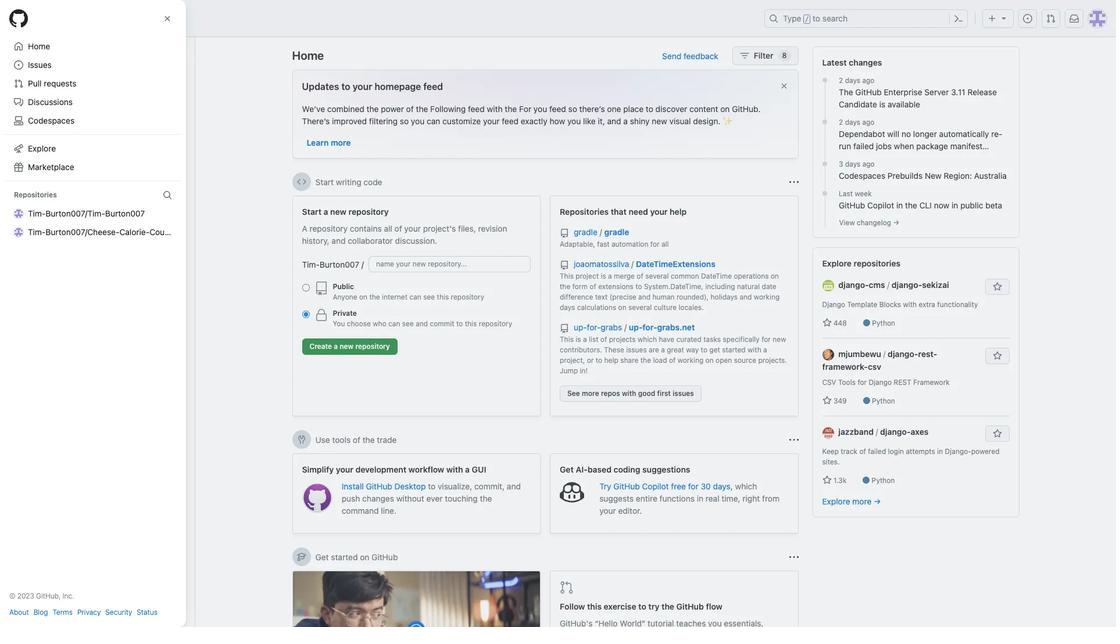 Task type: vqa. For each thing, say whether or not it's contained in the screenshot.
2 link
no



Task type: describe. For each thing, give the bounding box(es) containing it.
2 up- from the left
[[629, 323, 643, 333]]

days for the
[[845, 76, 860, 85]]

a left list
[[583, 335, 587, 344]]

1 for- from the left
[[587, 323, 601, 333]]

with inside see more repos with good first issues link
[[622, 390, 636, 398]]

this project is a merge of several common datetime operations on the form of  extensions to system.datetime, including natural date difference text (precise and human rounded), holidays and working days calculations on several culture locales.
[[560, 272, 780, 312]]

privacy
[[77, 609, 101, 617]]

in left cli
[[896, 201, 903, 210]]

about blog terms privacy security status
[[9, 609, 158, 617]]

with inside simplify your development workflow with a gui element
[[446, 465, 463, 475]]

django- up template
[[839, 280, 869, 290]]

top
[[14, 68, 28, 78]]

repositories for repositories
[[14, 191, 57, 199]]

try
[[600, 482, 611, 492]]

for up joaomatossilva / datetimeextensions
[[650, 240, 660, 249]]

close image
[[163, 14, 172, 23]]

2 for dependabot will no longer automatically re- run failed jobs when package manifest changes
[[839, 118, 843, 127]]

tim- for tim-burton007
[[28, 115, 46, 125]]

and inside private you choose who can see and commit to this repository
[[416, 320, 428, 328]]

/ right the cms
[[887, 280, 890, 290]]

jump
[[560, 367, 578, 376]]

repo image for joaomatossilva
[[560, 261, 569, 270]]

star this repository image for django-rest- framework-csv
[[993, 352, 1002, 361]]

1 vertical spatial github,
[[36, 592, 61, 601]]

2 gradle from the left
[[604, 227, 629, 237]]

on up date
[[771, 272, 779, 281]]

to left the get
[[701, 346, 708, 355]]

repo image for up-for-grabs
[[560, 324, 569, 334]]

that inside the "repositories that need your help" 'element'
[[611, 207, 627, 217]]

filter image
[[740, 51, 749, 60]]

repositories list
[[9, 205, 180, 242]]

github inside get ai-based coding suggestions element
[[614, 482, 640, 492]]

1 vertical spatial django
[[869, 379, 892, 387]]

type
[[783, 13, 801, 23]]

here.
[[117, 195, 133, 203]]

explore for explore repositories
[[822, 259, 852, 269]]

keep track of failed login attempts in django-powered sites.
[[822, 448, 1000, 467]]

create a new repository
[[310, 342, 390, 351]]

star image for mjumbewu /
[[822, 397, 832, 406]]

to inside this project is a merge of several common datetime operations on the form of  extensions to system.datetime, including natural date difference text (precise and human rounded), holidays and working days calculations on several culture locales.
[[636, 283, 642, 291]]

new inside we've combined the power of the following feed with the for you feed so there's one place to discover content on github. there's improved filtering so you can customize your feed exactly how you like it, and a shiny new visual design. ✨
[[652, 116, 667, 126]]

0 vertical spatial several
[[645, 272, 669, 281]]

2 for the github enterprise server 3.11 release candidate is available
[[839, 76, 843, 85]]

1 vertical spatial repo image
[[314, 282, 328, 296]]

1 horizontal spatial help
[[670, 207, 687, 217]]

real
[[706, 494, 720, 504]]

shiny
[[630, 116, 650, 126]]

the inside this project is a merge of several common datetime operations on the form of  extensions to system.datetime, including natural date difference text (precise and human rounded), holidays and working days calculations on several culture locales.
[[560, 283, 570, 291]]

and inside we've combined the power of the following feed with the for you feed so there's one place to discover content on github. there's improved filtering so you can customize your feed exactly how you like it, and a shiny new visual design. ✨
[[607, 116, 621, 126]]

repository inside public anyone on the internet can see this repository
[[451, 293, 484, 302]]

days inside this project is a merge of several common datetime operations on the form of  extensions to system.datetime, including natural date difference text (precise and human rounded), holidays and working days calculations on several culture locales.
[[560, 303, 575, 312]]

merge
[[614, 272, 635, 281]]

can inside public anyone on the internet can see this repository
[[410, 293, 421, 302]]

system.datetime,
[[644, 283, 703, 291]]

for inside explore repositories navigation
[[858, 379, 867, 387]]

datetimeextensions link
[[636, 259, 716, 269]]

public anyone on the internet can see this repository
[[333, 283, 484, 302]]

the left for
[[505, 104, 517, 114]]

burton007 inside tim-burton007/tim-burton007 link
[[105, 209, 145, 219]]

2 for- from the left
[[643, 323, 657, 333]]

github desktop image
[[302, 483, 332, 513]]

0 horizontal spatial home
[[28, 41, 50, 51]]

get ai-based coding suggestions element
[[550, 454, 799, 534]]

1 gradle from the left
[[574, 227, 598, 237]]

more for see
[[582, 390, 599, 398]]

fast
[[597, 240, 610, 249]]

3 days ago codespaces prebuilds new region: australia
[[839, 160, 1007, 181]]

attempts
[[906, 448, 935, 457]]

tim-burton007/cheese-calorie-counter link
[[9, 223, 180, 242]]

why am i seeing this? image
[[789, 178, 799, 187]]

try
[[648, 602, 660, 612]]

0 vertical spatial repositories
[[30, 68, 79, 78]]

30
[[701, 482, 711, 492]]

django- up the django template blocks with extra functionality
[[892, 280, 922, 290]]

changes inside 2 days ago dependabot will no longer automatically re- run failed jobs when package manifest changes
[[839, 153, 871, 163]]

improved
[[332, 116, 367, 126]]

burton007/tim-
[[46, 209, 105, 219]]

which inside which suggests entire functions in real time, right from your editor.
[[735, 482, 757, 492]]

tim- for tim-burton007/cheese-calorie-counter
[[28, 227, 46, 237]]

requests
[[44, 78, 76, 88]]

/ up projects at the bottom of the page
[[624, 323, 627, 333]]

is inside this is a list of projects which have curated tasks specifically for new contributors. these issues are a great way to get started with a project, or to help share the load of working on open source projects. jump in!
[[576, 335, 581, 344]]

a up projects. on the right
[[763, 346, 767, 355]]

git pull request image inside try the github flow element
[[560, 581, 574, 595]]

of down joaomatossilva / datetimeextensions
[[637, 272, 643, 281]]

list
[[589, 335, 599, 344]]

files,
[[458, 224, 476, 234]]

Top Repositories search field
[[14, 86, 181, 105]]

simplify your development workflow with a gui
[[302, 465, 486, 475]]

1 horizontal spatial so
[[568, 104, 577, 114]]

new inside button
[[340, 342, 354, 351]]

a inside button
[[334, 342, 338, 351]]

of inside we've combined the power of the following feed with the for you feed so there's one place to discover content on github. there's improved filtering so you can customize your feed exactly how you like it, and a shiny new visual design. ✨
[[406, 104, 414, 114]]

your inside we've combined the power of the following feed with the for you feed so there's one place to discover content on github. there's improved filtering so you can customize your feed exactly how you like it, and a shiny new visual design. ✨
[[483, 116, 500, 126]]

specifically
[[723, 335, 760, 344]]

python for /
[[872, 319, 895, 328]]

send
[[662, 51, 681, 61]]

tim-burton007/cheese-calorie-counter
[[28, 227, 180, 237]]

sites.
[[822, 458, 840, 467]]

see more repos with good first issues link
[[560, 386, 702, 402]]

days for codespaces
[[845, 160, 861, 169]]

the up filtering
[[367, 104, 379, 114]]

editor.
[[618, 506, 642, 516]]

create a new repository button
[[302, 339, 398, 355]]

automatically
[[939, 129, 989, 139]]

powered
[[971, 448, 1000, 457]]

functions
[[660, 494, 695, 504]]

beta
[[986, 201, 1002, 210]]

days for dependabot
[[845, 118, 860, 127]]

none radio inside create a new repository element
[[302, 311, 310, 319]]

to right the or
[[596, 356, 602, 365]]

actions
[[74, 184, 98, 193]]

the inside to visualize, commit, and push changes without ever touching the command line.
[[480, 494, 492, 504]]

/ inside type / to search
[[805, 15, 809, 23]]

1 up- from the left
[[574, 323, 587, 333]]

issue opened image
[[1023, 14, 1033, 23]]

plus image
[[988, 14, 997, 23]]

triangle down image
[[999, 13, 1009, 23]]

latest changes
[[822, 58, 882, 67]]

how
[[550, 116, 565, 126]]

your inside 'element'
[[650, 207, 668, 217]]

homepage
[[375, 81, 421, 92]]

star image for django-cms / django-sekizai
[[822, 319, 832, 328]]

/ right the jazzband
[[876, 427, 878, 437]]

anyone
[[333, 293, 357, 302]]

suggests
[[600, 494, 634, 504]]

1 vertical spatial started
[[331, 553, 358, 562]]

jazzband / django-axes
[[839, 427, 929, 437]]

see more repos with good first issues
[[567, 390, 694, 398]]

the right "try"
[[662, 602, 674, 612]]

simplify
[[302, 465, 334, 475]]

in inside which suggests entire functions in real time, right from your editor.
[[697, 494, 704, 504]]

marketplace link
[[9, 158, 177, 177]]

tim- for tim-burton007 / cheese-calorie-counter
[[28, 132, 46, 142]]

all inside the "repositories that need your help" 'element'
[[662, 240, 669, 249]]

ago for failed
[[862, 118, 875, 127]]

feed up how
[[549, 104, 566, 114]]

of inside a repository contains all of your project's files, revision history, and collaborator discussion.
[[395, 224, 402, 234]]

for inside get ai-based coding suggestions element
[[688, 482, 699, 492]]

of right tools at left
[[353, 435, 360, 445]]

feed left 'exactly'
[[502, 116, 519, 126]]

difference
[[560, 293, 593, 302]]

grabs.net
[[657, 323, 695, 333]]

ago inside '3 days ago codespaces prebuilds new region: australia'
[[863, 160, 875, 169]]

rest
[[894, 379, 911, 387]]

1 vertical spatial several
[[628, 303, 652, 312]]

recent
[[14, 158, 41, 168]]

0 horizontal spatial activity
[[43, 158, 72, 168]]

1 horizontal spatial issues
[[673, 390, 694, 398]]

form
[[572, 283, 588, 291]]

rest-
[[918, 349, 937, 359]]

joaomatossilva / datetimeextensions
[[574, 259, 716, 269]]

none radio inside create a new repository element
[[302, 284, 310, 292]]

to inside try the github flow element
[[638, 602, 646, 612]]

repository up contains
[[349, 207, 389, 217]]

of inside the keep track of failed login attempts in django-powered sites.
[[860, 448, 866, 457]]

your up "combined"
[[353, 81, 372, 92]]

a left gui
[[465, 465, 470, 475]]

on inside public anyone on the internet can see this repository
[[359, 293, 367, 302]]

Find a repository… text field
[[14, 86, 181, 105]]

copilot inside last week github copilot in the cli now in public beta
[[867, 201, 894, 210]]

need
[[629, 207, 648, 217]]

and inside to visualize, commit, and push changes without ever touching the command line.
[[507, 482, 521, 492]]

lock image
[[314, 309, 328, 323]]

dot fill image for codespaces prebuilds new region: australia
[[820, 159, 830, 169]]

can inside private you choose who can see and commit to this repository
[[388, 320, 400, 328]]

the left trade
[[363, 435, 375, 445]]

grabs
[[601, 323, 622, 333]]

→ for view changelog →
[[893, 219, 900, 227]]

links
[[50, 195, 65, 203]]

this inside try the github flow element
[[587, 602, 602, 612]]

new inside this is a list of projects which have curated tasks specifically for new contributors. these issues are a great way to get started with a project, or to help share the load of working on open source projects. jump in!
[[773, 335, 786, 344]]

jobs
[[876, 141, 892, 151]]

learn
[[307, 138, 329, 148]]

3.11
[[951, 87, 965, 97]]

on inside this is a list of projects which have curated tasks specifically for new contributors. these issues are a great way to get started with a project, or to help share the load of working on open source projects. jump in!
[[706, 356, 714, 365]]

play image
[[409, 624, 423, 628]]

which inside this is a list of projects which have curated tasks specifically for new contributors. these issues are a great way to get started with a project, or to help share the load of working on open source projects. jump in!
[[638, 335, 657, 344]]

of right list
[[600, 335, 607, 344]]

including
[[705, 283, 735, 291]]

you right filtering
[[411, 116, 425, 126]]

holidays
[[711, 293, 738, 302]]

status
[[137, 609, 158, 617]]

/ right "mjumbewu"
[[883, 349, 886, 359]]

first
[[657, 390, 671, 398]]

we've combined the power of the following feed with the for you feed so there's one place to discover content on github. there's improved filtering so you can customize your feed exactly how you like it, and a shiny new visual design. ✨
[[302, 104, 761, 126]]

a inside we've combined the power of the following feed with the for you feed so there's one place to discover content on github. there's improved filtering so you can customize your feed exactly how you like it, and a shiny new visual design. ✨
[[623, 116, 628, 126]]

sekizai
[[922, 280, 949, 290]]

github down line.
[[372, 553, 398, 562]]

combined
[[327, 104, 364, 114]]

of down project
[[590, 283, 596, 291]]

see inside private you choose who can see and commit to this repository
[[402, 320, 414, 328]]

blog
[[34, 609, 48, 617]]

your up install
[[336, 465, 353, 475]]

start for start a new repository
[[302, 207, 322, 217]]

burton007 for tim-burton007 /
[[320, 260, 359, 269]]

2 gradle link from the left
[[604, 227, 629, 237]]

server
[[925, 87, 949, 97]]

home link
[[9, 37, 177, 56]]

blocks
[[879, 301, 901, 309]]

tim-burton007 /
[[302, 260, 364, 269]]

explore for explore more →
[[822, 497, 850, 507]]

to inside we've combined the power of the following feed with the for you feed so there's one place to discover content on github. there's improved filtering so you can customize your feed exactly how you like it, and a shiny new visual design. ✨
[[646, 104, 653, 114]]

dependabot
[[839, 129, 885, 139]]

tim- for tim-burton007/tim-burton007
[[28, 209, 46, 219]]

github inside last week github copilot in the cli now in public beta
[[839, 201, 865, 210]]

tim- for tim-burton007 /
[[302, 260, 320, 269]]

marketplace
[[28, 162, 74, 172]]

package
[[916, 141, 948, 151]]

of down great on the right bottom
[[669, 356, 676, 365]]

/ up fast
[[600, 227, 602, 237]]

share
[[620, 356, 639, 365]]

1 counter from the top
[[150, 132, 180, 142]]

codespaces inside '3 days ago codespaces prebuilds new region: australia'
[[839, 171, 886, 181]]

to left "search"
[[813, 13, 820, 23]]

command palette image
[[954, 14, 963, 23]]

across
[[100, 184, 122, 193]]

mortar board image
[[297, 553, 306, 562]]

this for joaomatossilva
[[560, 272, 574, 281]]

login
[[888, 448, 904, 457]]

and down natural
[[740, 293, 752, 302]]

→ for explore more →
[[874, 497, 881, 507]]

/ down the tim-burton007 link
[[85, 132, 87, 142]]

this inside public anyone on the internet can see this repository
[[437, 293, 449, 302]]

to inside private you choose who can see and commit to this repository
[[456, 320, 463, 328]]

ago for is
[[862, 76, 875, 85]]

codespaces prebuilds new region: australia link
[[839, 170, 1010, 182]]

349
[[832, 397, 847, 406]]

open global navigation menu image
[[14, 14, 23, 23]]

Repository name text field
[[369, 256, 531, 273]]

based
[[588, 465, 612, 475]]

repository inside private you choose who can see and commit to this repository
[[479, 320, 512, 328]]

view
[[839, 219, 855, 227]]

the inside public anyone on the internet can see this repository
[[369, 293, 380, 302]]

start writing code
[[315, 177, 382, 187]]

why am i seeing this? image for use tools of the trade
[[789, 436, 799, 445]]

create a new repository element
[[302, 206, 531, 360]]

you left like
[[567, 116, 581, 126]]

trade
[[377, 435, 397, 445]]

started inside this is a list of projects which have curated tasks specifically for new contributors. these issues are a great way to get started with a project, or to help share the load of working on open source projects. jump in!
[[722, 346, 746, 355]]

to inside when you take actions across github, we'll provide links to that activity here.
[[67, 195, 74, 203]]

feed up customize
[[468, 104, 485, 114]]

new down writing
[[330, 207, 346, 217]]

and left the human
[[638, 293, 651, 302]]



Task type: locate. For each thing, give the bounding box(es) containing it.
your right customize
[[483, 116, 500, 126]]

1 horizontal spatial this
[[465, 320, 477, 328]]

activity
[[43, 158, 72, 168], [91, 195, 115, 203]]

0 vertical spatial ago
[[862, 76, 875, 85]]

your inside which suggests entire functions in real time, right from your editor.
[[600, 506, 616, 516]]

repository up 'commit'
[[451, 293, 484, 302]]

3 dot fill image from the top
[[820, 189, 830, 198]]

cheese-
[[87, 132, 119, 142]]

github inside 2 days ago the github enterprise server 3.11 release candidate is available
[[855, 87, 882, 97]]

github
[[855, 87, 882, 97], [839, 201, 865, 210], [366, 482, 392, 492], [614, 482, 640, 492], [372, 553, 398, 562], [676, 602, 704, 612]]

django- inside django-rest- framework-csv
[[888, 349, 918, 359]]

star image
[[822, 319, 832, 328], [822, 397, 832, 406], [822, 476, 832, 486]]

2 inside 2 days ago dependabot will no longer automatically re- run failed jobs when package manifest changes
[[839, 118, 843, 127]]

more inside explore repositories navigation
[[853, 497, 872, 507]]

repositories
[[854, 259, 901, 269]]

the inside this is a list of projects which have curated tasks specifically for new contributors. these issues are a great way to get started with a project, or to help share the load of working on open source projects. jump in!
[[641, 356, 651, 365]]

1 vertical spatial python
[[872, 397, 895, 406]]

1 why am i seeing this? image from the top
[[789, 436, 799, 445]]

a up extensions
[[608, 272, 612, 281]]

history,
[[302, 236, 329, 246]]

see inside public anyone on the internet can see this repository
[[423, 293, 435, 302]]

repository down who
[[355, 342, 390, 351]]

dot fill image
[[820, 117, 830, 127]]

install github desktop
[[342, 482, 428, 492]]

this inside this is a list of projects which have curated tasks specifically for new contributors. these issues are a great way to get started with a project, or to help share the load of working on open source projects. jump in!
[[560, 335, 574, 344]]

1 vertical spatial star image
[[822, 397, 832, 406]]

on down (precise
[[618, 303, 627, 312]]

0 vertical spatial this
[[560, 272, 574, 281]]

0 vertical spatial all
[[384, 224, 392, 234]]

help down the these
[[604, 356, 618, 365]]

github inside simplify your development workflow with a gui element
[[366, 482, 392, 492]]

customize
[[442, 116, 481, 126]]

star image up @mjumbewu profile image
[[822, 319, 832, 328]]

2 2 from the top
[[839, 118, 843, 127]]

axes
[[911, 427, 929, 437]]

this right follow
[[587, 602, 602, 612]]

explore more →
[[822, 497, 881, 507]]

a inside this project is a merge of several common datetime operations on the form of  extensions to system.datetime, including natural date difference text (precise and human rounded), holidays and working days calculations on several culture locales.
[[608, 272, 612, 281]]

on inside we've combined the power of the following feed with the for you feed so there's one place to discover content on github. there's improved filtering so you can customize your feed exactly how you like it, and a shiny new visual design. ✨
[[720, 104, 730, 114]]

your inside a repository contains all of your project's files, revision history, and collaborator discussion.
[[404, 224, 421, 234]]

track
[[841, 448, 858, 457]]

get for get started on github
[[315, 553, 329, 562]]

2 why am i seeing this? image from the top
[[789, 553, 799, 562]]

on down command
[[360, 553, 369, 562]]

0 horizontal spatial more
[[331, 138, 351, 148]]

1 vertical spatial ago
[[862, 118, 875, 127]]

burton007 inside create a new repository element
[[320, 260, 359, 269]]

0 vertical spatial why am i seeing this? image
[[789, 436, 799, 445]]

2 horizontal spatial is
[[879, 99, 886, 109]]

see right who
[[402, 320, 414, 328]]

→ inside explore repositories navigation
[[874, 497, 881, 507]]

x image
[[779, 81, 789, 91]]

start right the "code" icon
[[315, 177, 334, 187]]

changes right latest
[[849, 58, 882, 67]]

2 vertical spatial python
[[872, 477, 895, 486]]

star this repository image
[[993, 283, 1002, 292]]

0 vertical spatial get
[[560, 465, 574, 475]]

is inside this project is a merge of several common datetime operations on the form of  extensions to system.datetime, including natural date difference text (precise and human rounded), holidays and working days calculations on several culture locales.
[[601, 272, 606, 281]]

all
[[384, 224, 392, 234], [662, 240, 669, 249]]

star this repository image
[[993, 352, 1002, 361], [993, 430, 1002, 439]]

source
[[734, 356, 756, 365]]

why am i seeing this? image for get started on github
[[789, 553, 799, 562]]

dialog containing home
[[0, 0, 186, 628]]

0 horizontal spatial django
[[822, 301, 845, 309]]

0 horizontal spatial issues
[[626, 346, 647, 355]]

in right now at top right
[[952, 201, 958, 210]]

repositories
[[30, 68, 79, 78], [14, 191, 57, 199], [560, 207, 609, 217]]

failed left login
[[868, 448, 886, 457]]

1 horizontal spatial get
[[560, 465, 574, 475]]

1 gradle link from the left
[[574, 227, 600, 237]]

0 horizontal spatial git pull request image
[[560, 581, 574, 595]]

more inside the "repositories that need your help" 'element'
[[582, 390, 599, 398]]

2 star this repository image from the top
[[993, 430, 1002, 439]]

1 horizontal spatial django
[[869, 379, 892, 387]]

list
[[60, 9, 758, 28]]

get started on github
[[315, 553, 398, 562]]

tim- inside create a new repository element
[[302, 260, 320, 269]]

0 horizontal spatial github,
[[36, 592, 61, 601]]

we've
[[302, 104, 325, 114]]

burton007 for tim-burton007 / cheese-calorie-counter
[[46, 132, 85, 142]]

/ inside create a new repository element
[[362, 260, 364, 269]]

repositories inside 'element'
[[560, 207, 609, 217]]

repo image left public
[[314, 282, 328, 296]]

you inside when you take actions across github, we'll provide links to that activity here.
[[45, 184, 57, 193]]

0 horizontal spatial so
[[400, 116, 409, 126]]

1 horizontal spatial for-
[[643, 323, 657, 333]]

1 vertical spatial counter
[[150, 227, 180, 237]]

changes down run
[[839, 153, 871, 163]]

issues inside this is a list of projects which have curated tasks specifically for new contributors. these issues are a great way to get started with a project, or to help share the load of working on open source projects. jump in!
[[626, 346, 647, 355]]

inc.
[[63, 592, 74, 601]]

start inside create a new repository element
[[302, 207, 322, 217]]

1 star this repository image from the top
[[993, 352, 1002, 361]]

rounded),
[[677, 293, 709, 302]]

0 vertical spatial copilot
[[867, 201, 894, 210]]

your down suggests
[[600, 506, 616, 516]]

0 vertical spatial can
[[427, 116, 440, 126]]

a left shiny
[[623, 116, 628, 126]]

home
[[28, 41, 50, 51], [292, 49, 324, 62]]

in inside the keep track of failed login attempts in django-powered sites.
[[937, 448, 943, 457]]

filtering
[[369, 116, 398, 126]]

more for explore
[[853, 497, 872, 507]]

0 horizontal spatial copilot
[[642, 482, 669, 492]]

tim-burton007 / cheese-calorie-counter
[[28, 132, 180, 142]]

a right are
[[661, 346, 665, 355]]

/
[[805, 15, 809, 23], [85, 132, 87, 142], [600, 227, 602, 237], [631, 259, 634, 269], [362, 260, 364, 269], [887, 280, 890, 290], [624, 323, 627, 333], [883, 349, 886, 359], [876, 427, 878, 437]]

can down the following
[[427, 116, 440, 126]]

1 horizontal spatial that
[[611, 207, 627, 217]]

1 horizontal spatial up-
[[629, 323, 643, 333]]

1 horizontal spatial home
[[292, 49, 324, 62]]

load
[[653, 356, 667, 365]]

the left the following
[[416, 104, 428, 114]]

automation
[[612, 240, 648, 249]]

0 horizontal spatial get
[[315, 553, 329, 562]]

feed up the following
[[423, 81, 443, 92]]

several
[[645, 272, 669, 281], [628, 303, 652, 312]]

so down "power"
[[400, 116, 409, 126]]

a up history,
[[324, 207, 328, 217]]

1 dot fill image from the top
[[820, 76, 830, 85]]

to up shiny
[[646, 104, 653, 114]]

2 vertical spatial is
[[576, 335, 581, 344]]

github down last
[[839, 201, 865, 210]]

2 dot fill image from the top
[[820, 159, 830, 169]]

2 vertical spatial dot fill image
[[820, 189, 830, 198]]

that inside when you take actions across github, we'll provide links to that activity here.
[[76, 195, 89, 203]]

dialog
[[0, 0, 186, 628]]

2 right dot fill image
[[839, 118, 843, 127]]

1 vertical spatial why am i seeing this? image
[[789, 553, 799, 562]]

changelog
[[857, 219, 891, 227]]

visualize,
[[438, 482, 472, 492]]

→ right 'changelog' on the right top
[[893, 219, 900, 227]]

more for learn
[[331, 138, 351, 148]]

0 horizontal spatial that
[[76, 195, 89, 203]]

that down actions
[[76, 195, 89, 203]]

explore up @django-cms profile 'icon'
[[822, 259, 852, 269]]

command
[[342, 506, 379, 516]]

1 vertical spatial dot fill image
[[820, 159, 830, 169]]

simplify your development workflow with a gui element
[[292, 454, 541, 534]]

started
[[722, 346, 746, 355], [331, 553, 358, 562]]

try the github flow element
[[550, 571, 799, 628]]

1 horizontal spatial started
[[722, 346, 746, 355]]

0 vertical spatial start
[[315, 177, 334, 187]]

repository inside a repository contains all of your project's files, revision history, and collaborator discussion.
[[310, 224, 348, 234]]

1 ago from the top
[[862, 76, 875, 85]]

0 horizontal spatial working
[[678, 356, 704, 365]]

3 ago from the top
[[863, 160, 875, 169]]

activity down the "across"
[[91, 195, 115, 203]]

1 horizontal spatial gradle
[[604, 227, 629, 237]]

days inside '3 days ago codespaces prebuilds new region: australia'
[[845, 160, 861, 169]]

activity inside when you take actions across github, we'll provide links to that activity here.
[[91, 195, 115, 203]]

1 vertical spatial activity
[[91, 195, 115, 203]]

project
[[576, 272, 599, 281]]

several down (precise
[[628, 303, 652, 312]]

2 vertical spatial can
[[388, 320, 400, 328]]

you
[[333, 320, 345, 328]]

line.
[[381, 506, 397, 516]]

0 vertical spatial activity
[[43, 158, 72, 168]]

for right tools
[[858, 379, 867, 387]]

github, up 'blog'
[[36, 592, 61, 601]]

repos
[[601, 390, 620, 398]]

changes inside to visualize, commit, and push changes without ever touching the command line.
[[362, 494, 394, 504]]

1 vertical spatial codespaces
[[839, 171, 886, 181]]

blog link
[[34, 608, 48, 619]]

to up "combined"
[[341, 81, 350, 92]]

you up 'exactly'
[[534, 104, 547, 114]]

1 vertical spatial all
[[662, 240, 669, 249]]

all inside a repository contains all of your project's files, revision history, and collaborator discussion.
[[384, 224, 392, 234]]

explore element
[[812, 47, 1019, 628]]

1 vertical spatial 2
[[839, 118, 843, 127]]

this up 'commit'
[[437, 293, 449, 302]]

0 vertical spatial is
[[879, 99, 886, 109]]

discussions
[[28, 97, 73, 107]]

use
[[315, 435, 330, 445]]

2 calorie- from the top
[[119, 227, 150, 237]]

github, inside when you take actions across github, we'll provide links to that activity here.
[[124, 184, 149, 193]]

1 horizontal spatial →
[[893, 219, 900, 227]]

448
[[832, 319, 847, 328]]

days inside 2 days ago dependabot will no longer automatically re- run failed jobs when package manifest changes
[[845, 118, 860, 127]]

started down specifically at the right bottom of page
[[722, 346, 746, 355]]

explore for explore
[[28, 144, 56, 153]]

days up dependabot
[[845, 118, 860, 127]]

with left good
[[622, 390, 636, 398]]

2 this from the top
[[560, 335, 574, 344]]

get
[[709, 346, 720, 355]]

github down development
[[366, 482, 392, 492]]

exercise
[[604, 602, 636, 612]]

calorie- down codespaces "link"
[[119, 132, 150, 142]]

1 vertical spatial copilot
[[642, 482, 669, 492]]

can inside we've combined the power of the following feed with the for you feed so there's one place to discover content on github. there's improved filtering so you can customize your feed exactly how you like it, and a shiny new visual design. ✨
[[427, 116, 440, 126]]

0 vertical spatial which
[[638, 335, 657, 344]]

star this repository image for django-axes
[[993, 430, 1002, 439]]

0 horizontal spatial up-
[[574, 323, 587, 333]]

1 vertical spatial this
[[560, 335, 574, 344]]

github up suggests
[[614, 482, 640, 492]]

failed inside the keep track of failed login attempts in django-powered sites.
[[868, 448, 886, 457]]

2 star image from the top
[[822, 397, 832, 406]]

failed inside 2 days ago dependabot will no longer automatically re- run failed jobs when package manifest changes
[[853, 141, 874, 151]]

with left "extra" at the right
[[903, 301, 917, 309]]

0 vertical spatial star this repository image
[[993, 352, 1002, 361]]

have
[[659, 335, 674, 344]]

there's
[[302, 116, 330, 126]]

help inside this is a list of projects which have curated tasks specifically for new contributors. these issues are a great way to get started with a project, or to help share the load of working on open source projects. jump in!
[[604, 356, 618, 365]]

explore repositories navigation
[[812, 248, 1019, 518]]

None radio
[[302, 311, 310, 319]]

with inside this is a list of projects which have curated tasks specifically for new contributors. these issues are a great way to get started with a project, or to help share the load of working on open source projects. jump in!
[[748, 346, 761, 355]]

curated
[[676, 335, 702, 344]]

python for django-
[[872, 477, 895, 486]]

0 vertical spatial that
[[76, 195, 89, 203]]

github.
[[732, 104, 761, 114]]

for inside this is a list of projects which have curated tasks specifically for new contributors. these issues are a great way to get started with a project, or to help share the load of working on open source projects. jump in!
[[762, 335, 771, 344]]

gradle link up adaptable,
[[574, 227, 600, 237]]

django- up rest
[[888, 349, 918, 359]]

to inside to visualize, commit, and push changes without ever touching the command line.
[[428, 482, 436, 492]]

which up are
[[638, 335, 657, 344]]

@django-cms profile image
[[822, 280, 834, 292]]

search
[[823, 13, 848, 23]]

with left for
[[487, 104, 503, 114]]

framework
[[913, 379, 950, 387]]

1 horizontal spatial codespaces
[[839, 171, 886, 181]]

ago inside 2 days ago dependabot will no longer automatically re- run failed jobs when package manifest changes
[[862, 118, 875, 127]]

calorie- inside repositories list
[[119, 227, 150, 237]]

0 vertical spatial this
[[437, 293, 449, 302]]

2 horizontal spatial more
[[853, 497, 872, 507]]

0 vertical spatial repo image
[[560, 261, 569, 270]]

last
[[839, 190, 853, 198]]

tim-burton007 link
[[28, 115, 145, 125]]

@jazzband profile image
[[822, 428, 834, 439]]

for- up are
[[643, 323, 657, 333]]

to up (precise
[[636, 283, 642, 291]]

why am i seeing this? image
[[789, 436, 799, 445], [789, 553, 799, 562]]

in!
[[580, 367, 588, 376]]

what is github? image
[[293, 572, 540, 628]]

power
[[381, 104, 404, 114]]

1 this from the top
[[560, 272, 574, 281]]

send feedback link
[[662, 50, 719, 62]]

star image for jazzband / django-axes
[[822, 476, 832, 486]]

with inside we've combined the power of the following feed with the for you feed so there's one place to discover content on github. there's improved filtering so you can customize your feed exactly how you like it, and a shiny new visual design. ✨
[[487, 104, 503, 114]]

this for up-for-grabs
[[560, 335, 574, 344]]

dot fill image
[[820, 76, 830, 85], [820, 159, 830, 169], [820, 189, 830, 198]]

tools image
[[297, 435, 306, 445]]

1 star image from the top
[[822, 319, 832, 328]]

working inside this project is a merge of several common datetime operations on the form of  extensions to system.datetime, including natural date difference text (precise and human rounded), holidays and working days calculations on several culture locales.
[[754, 293, 780, 302]]

0 horizontal spatial is
[[576, 335, 581, 344]]

top repositories
[[14, 68, 79, 78]]

ago inside 2 days ago the github enterprise server 3.11 release candidate is available
[[862, 76, 875, 85]]

1 vertical spatial calorie-
[[119, 227, 150, 237]]

repositories for repositories that need your help
[[560, 207, 609, 217]]

1 2 from the top
[[839, 76, 843, 85]]

in left django-
[[937, 448, 943, 457]]

the inside last week github copilot in the cli now in public beta
[[905, 201, 917, 210]]

which up right
[[735, 482, 757, 492]]

repositories that need your help element
[[550, 196, 799, 417]]

repository right 'commit'
[[479, 320, 512, 328]]

your up "discussion."
[[404, 224, 421, 234]]

0 horizontal spatial codespaces
[[28, 116, 75, 126]]

counter up we'll
[[150, 132, 180, 142]]

is inside 2 days ago the github enterprise server 3.11 release candidate is available
[[879, 99, 886, 109]]

0 vertical spatial git pull request image
[[1046, 14, 1056, 23]]

start for start writing code
[[315, 177, 334, 187]]

tools
[[838, 379, 856, 387]]

cheese calorie counter image
[[14, 132, 23, 142]]

manifest
[[950, 141, 983, 151]]

tim-
[[28, 115, 46, 125], [28, 132, 46, 142], [28, 209, 46, 219], [28, 227, 46, 237], [302, 260, 320, 269]]

or
[[587, 356, 594, 365]]

✨
[[723, 116, 733, 126]]

repo image
[[560, 229, 569, 238]]

0 vertical spatial explore
[[28, 144, 56, 153]]

copilot inside get ai-based coding suggestions element
[[642, 482, 669, 492]]

get left 'ai-'
[[560, 465, 574, 475]]

available
[[888, 99, 920, 109]]

2 vertical spatial changes
[[362, 494, 394, 504]]

0 vertical spatial github,
[[124, 184, 149, 193]]

repo image down adaptable,
[[560, 261, 569, 270]]

ai-
[[576, 465, 588, 475]]

operations
[[734, 272, 769, 281]]

0 vertical spatial started
[[722, 346, 746, 355]]

→
[[893, 219, 900, 227], [874, 497, 881, 507]]

0 vertical spatial counter
[[150, 132, 180, 142]]

dependabot will no longer automatically re- run failed jobs when package manifest changes link
[[839, 128, 1010, 163]]

contributors.
[[560, 346, 602, 355]]

australia
[[974, 171, 1007, 181]]

1 vertical spatial more
[[582, 390, 599, 398]]

python down the 'csv tools for django rest framework'
[[872, 397, 895, 406]]

up- up the contributors.
[[574, 323, 587, 333]]

0 vertical spatial working
[[754, 293, 780, 302]]

0 vertical spatial see
[[423, 293, 435, 302]]

1 horizontal spatial which
[[735, 482, 757, 492]]

this inside this project is a merge of several common datetime operations on the form of  extensions to system.datetime, including natural date difference text (precise and human rounded), holidays and working days calculations on several culture locales.
[[560, 272, 574, 281]]

explore more → link
[[822, 497, 881, 507]]

for- up list
[[587, 323, 601, 333]]

with up source
[[748, 346, 761, 355]]

repository inside button
[[355, 342, 390, 351]]

tim-burton007
[[28, 115, 85, 125]]

working
[[754, 293, 780, 302], [678, 356, 704, 365]]

entire
[[636, 494, 657, 504]]

2 days ago the github enterprise server 3.11 release candidate is available
[[839, 76, 997, 109]]

None radio
[[302, 284, 310, 292]]

1 calorie- from the top
[[119, 132, 150, 142]]

without
[[396, 494, 424, 504]]

0 vertical spatial issues
[[626, 346, 647, 355]]

text
[[595, 293, 608, 302]]

to left "try"
[[638, 602, 646, 612]]

see
[[567, 390, 580, 398]]

one
[[607, 104, 621, 114]]

dot fill image for the github enterprise server 3.11 release candidate is available
[[820, 76, 830, 85]]

/ up merge
[[631, 259, 634, 269]]

code image
[[297, 177, 306, 187]]

who
[[373, 320, 386, 328]]

tools
[[332, 435, 351, 445]]

your right the need
[[650, 207, 668, 217]]

1 vertical spatial is
[[601, 272, 606, 281]]

can
[[427, 116, 440, 126], [410, 293, 421, 302], [388, 320, 400, 328]]

django
[[822, 301, 845, 309], [869, 379, 892, 387]]

can right who
[[388, 320, 400, 328]]

what is github? element
[[292, 571, 541, 628]]

issues up share
[[626, 346, 647, 355]]

a
[[302, 224, 307, 234]]

type / to search
[[783, 13, 848, 23]]

0 vertical spatial calorie-
[[119, 132, 150, 142]]

2 ago from the top
[[862, 118, 875, 127]]

burton007 for tim-burton007
[[46, 115, 85, 125]]

more right see
[[582, 390, 599, 398]]

1 horizontal spatial working
[[754, 293, 780, 302]]

days inside 2 days ago the github enterprise server 3.11 release candidate is available
[[845, 76, 860, 85]]

0 vertical spatial more
[[331, 138, 351, 148]]

burton007 down here.
[[105, 209, 145, 219]]

1 vertical spatial get
[[315, 553, 329, 562]]

1 vertical spatial changes
[[839, 153, 871, 163]]

days down difference
[[560, 303, 575, 312]]

1 horizontal spatial all
[[662, 240, 669, 249]]

with inside explore repositories navigation
[[903, 301, 917, 309]]

counter inside repositories list
[[150, 227, 180, 237]]

on up the ✨
[[720, 104, 730, 114]]

@mjumbewu profile image
[[822, 350, 834, 361]]

csv
[[822, 379, 836, 387]]

django- up login
[[880, 427, 911, 437]]

2 vertical spatial this
[[587, 602, 602, 612]]

0 vertical spatial django
[[822, 301, 845, 309]]

0 vertical spatial 2
[[839, 76, 843, 85]]

with
[[487, 104, 503, 114], [903, 301, 917, 309], [748, 346, 761, 355], [622, 390, 636, 398], [446, 465, 463, 475]]

of right track
[[860, 448, 866, 457]]

0 horizontal spatial can
[[388, 320, 400, 328]]

public
[[333, 283, 354, 291]]

and right history,
[[332, 236, 346, 246]]

create
[[310, 342, 332, 351]]

2 vertical spatial ago
[[863, 160, 875, 169]]

1 vertical spatial star this repository image
[[993, 430, 1002, 439]]

security link
[[105, 608, 132, 619]]

are
[[649, 346, 659, 355]]

copilot up 'changelog' on the right top
[[867, 201, 894, 210]]

more right the learn
[[331, 138, 351, 148]]

3 star image from the top
[[822, 476, 832, 486]]

and down one
[[607, 116, 621, 126]]

tim burton007 image
[[14, 115, 23, 125]]

2 counter from the top
[[150, 227, 180, 237]]

dot fill image for github copilot in the cli now in public beta
[[820, 189, 830, 198]]

help right the need
[[670, 207, 687, 217]]

0 vertical spatial changes
[[849, 58, 882, 67]]

2 vertical spatial star image
[[822, 476, 832, 486]]

1 vertical spatial so
[[400, 116, 409, 126]]

1 vertical spatial explore
[[822, 259, 852, 269]]

2 vertical spatial repositories
[[560, 207, 609, 217]]

get for get ai-based coding suggestions
[[560, 465, 574, 475]]

notifications image
[[1070, 14, 1079, 23]]

0 horizontal spatial this
[[437, 293, 449, 302]]

codespaces inside "link"
[[28, 116, 75, 126]]

0 horizontal spatial gradle link
[[574, 227, 600, 237]]

and inside a repository contains all of your project's files, revision history, and collaborator discussion.
[[332, 236, 346, 246]]

and left 'commit'
[[416, 320, 428, 328]]

repo image
[[560, 261, 569, 270], [314, 282, 328, 296], [560, 324, 569, 334]]

github left flow
[[676, 602, 704, 612]]

this up form
[[560, 272, 574, 281]]

1 vertical spatial →
[[874, 497, 881, 507]]

framework-
[[822, 362, 868, 372]]

1 vertical spatial repositories
[[14, 191, 57, 199]]

this inside private you choose who can see and commit to this repository
[[465, 320, 477, 328]]

git pull request image
[[1046, 14, 1056, 23], [560, 581, 574, 595]]

dot fill image left last
[[820, 189, 830, 198]]

github, up here.
[[124, 184, 149, 193]]

this
[[560, 272, 574, 281], [560, 335, 574, 344]]

1 horizontal spatial copilot
[[867, 201, 894, 210]]

working down way at the right of the page
[[678, 356, 704, 365]]

1 vertical spatial which
[[735, 482, 757, 492]]

working inside this is a list of projects which have curated tasks specifically for new contributors. these issues are a great way to get started with a project, or to help share the load of working on open source projects. jump in!
[[678, 356, 704, 365]]

python down login
[[872, 477, 895, 486]]



